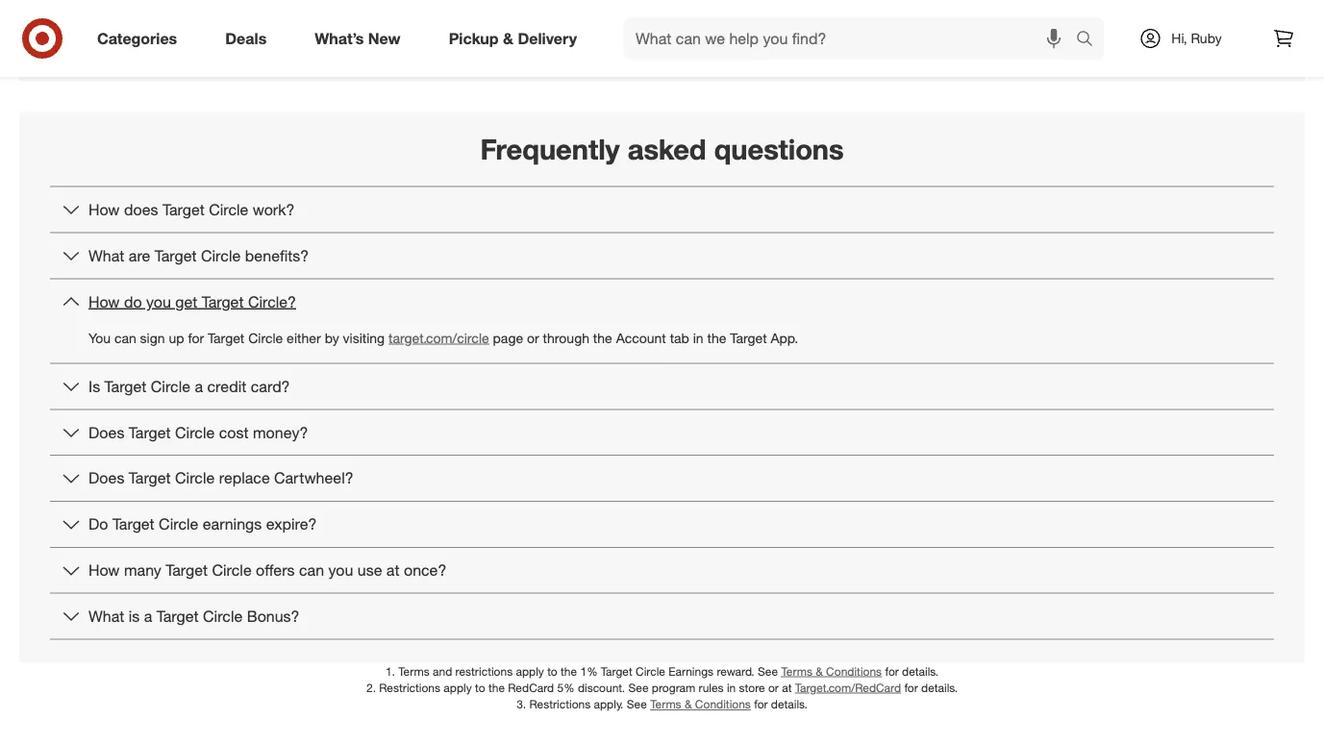 Task type: locate. For each thing, give the bounding box(es) containing it.
earnings
[[669, 664, 714, 678]]

you left use
[[328, 561, 353, 580]]

0 horizontal spatial and
[[433, 664, 452, 678]]

0 vertical spatial a
[[195, 377, 203, 396]]

3 how from the top
[[88, 561, 120, 580]]

does
[[88, 423, 124, 442], [88, 469, 124, 488]]

0 horizontal spatial can
[[114, 329, 136, 346]]

a right "is"
[[144, 607, 152, 626]]

circle inside dropdown button
[[209, 200, 248, 219]]

in
[[693, 329, 704, 346], [727, 681, 736, 695]]

to
[[547, 664, 557, 678], [475, 681, 485, 695]]

what's new link
[[298, 17, 425, 60]]

circle down up
[[151, 377, 190, 396]]

1 vertical spatial &
[[816, 664, 823, 678]]

you
[[146, 292, 171, 311], [328, 561, 353, 580]]

you right do
[[146, 292, 171, 311]]

store
[[739, 681, 765, 695]]

discount.
[[578, 681, 625, 695]]

pickup
[[449, 29, 499, 48]]

at
[[386, 561, 400, 580], [782, 681, 792, 695]]

how left many
[[88, 561, 120, 580]]

0 vertical spatial terms & conditions link
[[781, 664, 882, 678]]

0 horizontal spatial conditions
[[695, 697, 751, 711]]

1 vertical spatial a
[[144, 607, 152, 626]]

0 vertical spatial to
[[547, 664, 557, 678]]

1 vertical spatial you
[[328, 561, 353, 580]]

target.com/circle
[[388, 329, 489, 346]]

target up credit
[[208, 329, 245, 346]]

1 vertical spatial at
[[782, 681, 792, 695]]

once?
[[404, 561, 446, 580]]

or right store
[[768, 681, 779, 695]]

1 horizontal spatial can
[[299, 561, 324, 580]]

target down the is target circle a credit card?
[[129, 423, 171, 442]]

use
[[357, 561, 382, 580]]

terms & conditions link for 1. terms and restrictions apply to the 1% target circle earnings reward. see
[[781, 664, 882, 678]]

target inside "dropdown button"
[[104, 377, 146, 396]]

work?
[[253, 200, 295, 219]]

and left restrictions
[[433, 664, 452, 678]]

1 does from the top
[[88, 423, 124, 442]]

see right apply.
[[627, 697, 647, 711]]

0 horizontal spatial at
[[386, 561, 400, 580]]

target inside 1. terms and restrictions apply to the 1% target circle earnings reward. see terms & conditions for details. 2. restrictions apply to the redcard 5% discount. see program rules in store or at target.com/redcard for details. 3. restrictions apply. see terms & conditions for details.
[[601, 664, 632, 678]]

what for what are target circle benefits?
[[88, 246, 124, 265]]

0 horizontal spatial you
[[146, 292, 171, 311]]

terms & conditions link down rules at the right bottom of page
[[650, 697, 751, 711]]

apply up redcard
[[516, 664, 544, 678]]

frequently asked questions
[[480, 132, 844, 166]]

circle left cost
[[175, 423, 215, 442]]

target right many
[[166, 561, 208, 580]]

how left do
[[88, 292, 120, 311]]

see left program
[[628, 681, 649, 695]]

1. terms and restrictions apply to the 1% target circle earnings reward. see terms & conditions for details. 2. restrictions apply to the redcard 5% discount. see program rules in store or at target.com/redcard for details. 3. restrictions apply. see terms & conditions for details.
[[366, 664, 958, 711]]

do
[[124, 292, 142, 311]]

0 vertical spatial apply
[[516, 664, 544, 678]]

what are target circle benefits?
[[88, 246, 309, 265]]

ruby
[[1191, 30, 1222, 47]]

categories link
[[81, 17, 201, 60]]

0 vertical spatial at
[[386, 561, 400, 580]]

at right use
[[386, 561, 400, 580]]

how for how does target circle work?
[[88, 200, 120, 219]]

1 horizontal spatial a
[[195, 377, 203, 396]]

& right pickup
[[503, 29, 513, 48]]

1 vertical spatial does
[[88, 469, 124, 488]]

0 horizontal spatial to
[[475, 681, 485, 695]]

how do you get target circle?
[[88, 292, 296, 311]]

does up do
[[88, 469, 124, 488]]

here
[[623, 15, 654, 34]]

does down 'is'
[[88, 423, 124, 442]]

to down restrictions
[[475, 681, 485, 695]]

conditions
[[826, 664, 882, 678], [695, 697, 751, 711]]

deals link
[[209, 17, 291, 60]]

sign
[[140, 329, 165, 346]]

0 horizontal spatial apply
[[444, 681, 472, 695]]

reward.
[[717, 664, 755, 678]]

and inside 1. terms and restrictions apply to the 1% target circle earnings reward. see terms & conditions for details. 2. restrictions apply to the redcard 5% discount. see program rules in store or at target.com/redcard for details. 3. restrictions apply. see terms & conditions for details.
[[433, 664, 452, 678]]

to up 5%
[[547, 664, 557, 678]]

0 vertical spatial or
[[527, 329, 539, 346]]

or right page
[[527, 329, 539, 346]]

0 vertical spatial details.
[[902, 664, 939, 678]]

what for what is a target circle bonus?
[[88, 607, 124, 626]]

2 what from the top
[[88, 607, 124, 626]]

0 vertical spatial does
[[88, 423, 124, 442]]

and for earnings
[[552, 15, 577, 34]]

can right you on the left top of the page
[[114, 329, 136, 346]]

target up discount. at the bottom
[[601, 664, 632, 678]]

& up 'target.com/redcard' 'link' at bottom right
[[816, 664, 823, 678]]

how inside dropdown button
[[88, 200, 120, 219]]

2 horizontal spatial &
[[816, 664, 823, 678]]

rules
[[699, 681, 724, 695]]

1 vertical spatial see
[[628, 681, 649, 695]]

target
[[162, 200, 205, 219], [155, 246, 197, 265], [202, 292, 244, 311], [208, 329, 245, 346], [730, 329, 767, 346], [104, 377, 146, 396], [129, 423, 171, 442], [129, 469, 171, 488], [112, 515, 154, 534], [166, 561, 208, 580], [157, 607, 199, 626], [601, 664, 632, 678]]

at inside 1. terms and restrictions apply to the 1% target circle earnings reward. see terms & conditions for details. 2. restrictions apply to the redcard 5% discount. see program rules in store or at target.com/redcard for details. 3. restrictions apply. see terms & conditions for details.
[[782, 681, 792, 695]]

terms up 'target.com/redcard' 'link' at bottom right
[[781, 664, 812, 678]]

1 vertical spatial or
[[768, 681, 779, 695]]

earnings
[[488, 15, 547, 34], [203, 515, 262, 534]]

tab
[[670, 329, 689, 346]]

apply down restrictions
[[444, 681, 472, 695]]

terms right 1. on the bottom of page
[[398, 664, 430, 678]]

deals
[[225, 29, 267, 48]]

target right "does"
[[162, 200, 205, 219]]

1 what from the top
[[88, 246, 124, 265]]

0 vertical spatial can
[[114, 329, 136, 346]]

how left "does"
[[88, 200, 120, 219]]

1 vertical spatial earnings
[[203, 515, 262, 534]]

0 vertical spatial how
[[88, 200, 120, 219]]

restrictions down 1. on the bottom of page
[[379, 681, 440, 695]]

circle inside "dropdown button"
[[151, 377, 190, 396]]

earnings down "does target circle replace cartwheel?" on the bottom left of page
[[203, 515, 262, 534]]

cost
[[219, 423, 249, 442]]

1 vertical spatial how
[[88, 292, 120, 311]]

1 vertical spatial and
[[433, 664, 452, 678]]

1 horizontal spatial earnings
[[488, 15, 547, 34]]

questions
[[714, 132, 844, 166]]

2 does from the top
[[88, 469, 124, 488]]

& down program
[[685, 697, 692, 711]]

target right get
[[202, 292, 244, 311]]

circle left 'work?'
[[209, 200, 248, 219]]

1 horizontal spatial conditions
[[826, 664, 882, 678]]

through
[[543, 329, 589, 346]]

does
[[124, 200, 158, 219]]

how for how do you get target circle?
[[88, 292, 120, 311]]

1 vertical spatial what
[[88, 607, 124, 626]]

see
[[758, 664, 778, 678], [628, 681, 649, 695], [627, 697, 647, 711]]

what inside what are target circle benefits? dropdown button
[[88, 246, 124, 265]]

redcard
[[508, 681, 554, 695]]

1 vertical spatial apply
[[444, 681, 472, 695]]

earnings right the "track"
[[488, 15, 547, 34]]

circle
[[209, 200, 248, 219], [201, 246, 241, 265], [248, 329, 283, 346], [151, 377, 190, 396], [175, 423, 215, 442], [175, 469, 215, 488], [159, 515, 198, 534], [212, 561, 252, 580], [203, 607, 243, 626], [636, 664, 665, 678]]

0 vertical spatial you
[[146, 292, 171, 311]]

can
[[114, 329, 136, 346], [299, 561, 324, 580]]

restrictions down 5%
[[529, 697, 591, 711]]

the up 5%
[[561, 664, 577, 678]]

benefits?
[[245, 246, 309, 265]]

1 vertical spatial can
[[299, 561, 324, 580]]

at inside how many target circle offers can you use at once? dropdown button
[[386, 561, 400, 580]]

circle?
[[248, 292, 296, 311]]

&
[[503, 29, 513, 48], [816, 664, 823, 678], [685, 697, 692, 711]]

1 horizontal spatial and
[[552, 15, 577, 34]]

2 horizontal spatial terms
[[781, 664, 812, 678]]

1 horizontal spatial you
[[328, 561, 353, 580]]

2 how from the top
[[88, 292, 120, 311]]

what left "is"
[[88, 607, 124, 626]]

and left the votes
[[552, 15, 577, 34]]

terms & conditions link for 3. restrictions apply. see
[[650, 697, 751, 711]]

restrictions
[[379, 681, 440, 695], [529, 697, 591, 711]]

0 vertical spatial in
[[693, 329, 704, 346]]

how many target circle offers can you use at once?
[[88, 561, 446, 580]]

conditions down rules at the right bottom of page
[[695, 697, 751, 711]]

does for does target circle cost money?
[[88, 423, 124, 442]]

conditions up 'target.com/redcard' 'link' at bottom right
[[826, 664, 882, 678]]

target right are
[[155, 246, 197, 265]]

1 horizontal spatial apply
[[516, 664, 544, 678]]

app.
[[771, 329, 798, 346]]

account
[[616, 329, 666, 346]]

1 vertical spatial to
[[475, 681, 485, 695]]

what is a target circle bonus? button
[[50, 594, 1274, 639]]

does target circle cost money? button
[[50, 410, 1274, 455]]

1.
[[385, 664, 395, 678]]

1 how from the top
[[88, 200, 120, 219]]

0 horizontal spatial terms & conditions link
[[650, 697, 751, 711]]

a inside dropdown button
[[144, 607, 152, 626]]

how does target circle work?
[[88, 200, 295, 219]]

what inside what is a target circle bonus? dropdown button
[[88, 607, 124, 626]]

0 horizontal spatial restrictions
[[379, 681, 440, 695]]

apply
[[516, 664, 544, 678], [444, 681, 472, 695]]

0 vertical spatial &
[[503, 29, 513, 48]]

target right do
[[112, 515, 154, 534]]

1 vertical spatial in
[[727, 681, 736, 695]]

1 vertical spatial restrictions
[[529, 697, 591, 711]]

0 vertical spatial earnings
[[488, 15, 547, 34]]

terms
[[398, 664, 430, 678], [781, 664, 812, 678], [650, 697, 681, 711]]

the right tab
[[707, 329, 726, 346]]

1 vertical spatial terms & conditions link
[[650, 697, 751, 711]]

for up 'target.com/redcard' 'link' at bottom right
[[885, 664, 899, 678]]

can right 'offers'
[[299, 561, 324, 580]]

is
[[88, 377, 100, 396]]

the right through
[[593, 329, 612, 346]]

target right 'is'
[[104, 377, 146, 396]]

does for does target circle replace cartwheel?
[[88, 469, 124, 488]]

terms & conditions link up 'target.com/redcard' 'link' at bottom right
[[781, 664, 882, 678]]

0 vertical spatial and
[[552, 15, 577, 34]]

0 vertical spatial what
[[88, 246, 124, 265]]

0 horizontal spatial in
[[693, 329, 704, 346]]

0 horizontal spatial earnings
[[203, 515, 262, 534]]

target.com/redcard link
[[795, 681, 901, 695]]

in right tab
[[693, 329, 704, 346]]

1 horizontal spatial at
[[782, 681, 792, 695]]

see up store
[[758, 664, 778, 678]]

at right store
[[782, 681, 792, 695]]

2 vertical spatial how
[[88, 561, 120, 580]]

how
[[88, 200, 120, 219], [88, 292, 120, 311], [88, 561, 120, 580]]

circle left bonus?
[[203, 607, 243, 626]]

circle up program
[[636, 664, 665, 678]]

a left credit
[[195, 377, 203, 396]]

or
[[527, 329, 539, 346], [768, 681, 779, 695]]

0 horizontal spatial &
[[503, 29, 513, 48]]

0 horizontal spatial a
[[144, 607, 152, 626]]

1 horizontal spatial &
[[685, 697, 692, 711]]

terms down program
[[650, 697, 681, 711]]

what left are
[[88, 246, 124, 265]]

target down does target circle cost money?
[[129, 469, 171, 488]]

and for terms
[[433, 664, 452, 678]]

1 horizontal spatial or
[[768, 681, 779, 695]]

1 horizontal spatial terms & conditions link
[[781, 664, 882, 678]]

the
[[593, 329, 612, 346], [707, 329, 726, 346], [561, 664, 577, 678], [488, 681, 505, 695]]

in down reward.
[[727, 681, 736, 695]]

1 horizontal spatial in
[[727, 681, 736, 695]]

circle up many
[[159, 515, 198, 534]]

you can sign up for target circle either by visiting target.com/circle page or through the account tab in the target app.
[[88, 329, 798, 346]]

search
[[1067, 31, 1114, 50]]

how does target circle work? button
[[50, 187, 1274, 232]]



Task type: vqa. For each thing, say whether or not it's contained in the screenshot.
Today only.
no



Task type: describe. For each thing, give the bounding box(es) containing it.
circle down does target circle cost money?
[[175, 469, 215, 488]]

1 horizontal spatial terms
[[650, 697, 681, 711]]

hi,
[[1172, 30, 1187, 47]]

earnings inside dropdown button
[[203, 515, 262, 534]]

money?
[[253, 423, 308, 442]]

0 vertical spatial restrictions
[[379, 681, 440, 695]]

1 vertical spatial details.
[[921, 681, 958, 695]]

for right 'target.com/redcard' 'link' at bottom right
[[904, 681, 918, 695]]

is target circle a credit card? button
[[50, 364, 1274, 409]]

0 horizontal spatial or
[[527, 329, 539, 346]]

bonus?
[[247, 607, 300, 626]]

hi, ruby
[[1172, 30, 1222, 47]]

is target circle a credit card?
[[88, 377, 290, 396]]

restrictions
[[455, 664, 513, 678]]

making
[[694, 15, 744, 34]]

the down restrictions
[[488, 681, 505, 695]]

visiting
[[343, 329, 385, 346]]

0 horizontal spatial terms
[[398, 664, 430, 678]]

does target circle cost money?
[[88, 423, 308, 442]]

circle inside 1. terms and restrictions apply to the 1% target circle earnings reward. see terms & conditions for details. 2. restrictions apply to the redcard 5% discount. see program rules in store or at target.com/redcard for details. 3. restrictions apply. see terms & conditions for details.
[[636, 664, 665, 678]]

3.
[[517, 697, 526, 711]]

categories
[[97, 29, 177, 48]]

does target circle replace cartwheel? button
[[50, 456, 1274, 501]]

delivery
[[518, 29, 577, 48]]

apply.
[[594, 697, 624, 711]]

What can we help you find? suggestions appear below search field
[[624, 17, 1081, 60]]

new
[[368, 29, 401, 48]]

2.
[[366, 681, 376, 695]]

what are target circle benefits? button
[[50, 233, 1274, 278]]

purchases.
[[801, 15, 876, 34]]

1%
[[580, 664, 598, 678]]

what's
[[315, 29, 364, 48]]

target right "is"
[[157, 607, 199, 626]]

a inside "dropdown button"
[[195, 377, 203, 396]]

target.com/redcard
[[795, 681, 901, 695]]

for right up
[[188, 329, 204, 346]]

after
[[658, 15, 690, 34]]

up
[[169, 329, 184, 346]]

expire?
[[266, 515, 317, 534]]

what's new
[[315, 29, 401, 48]]

offers
[[256, 561, 295, 580]]

replace
[[219, 469, 270, 488]]

1 vertical spatial conditions
[[695, 697, 751, 711]]

you
[[88, 329, 111, 346]]

target inside dropdown button
[[162, 200, 205, 219]]

get
[[175, 292, 197, 311]]

2 vertical spatial see
[[627, 697, 647, 711]]

by
[[325, 329, 339, 346]]

cartwheel?
[[274, 469, 353, 488]]

card?
[[251, 377, 290, 396]]

program
[[652, 681, 695, 695]]

circle up how do you get target circle?
[[201, 246, 241, 265]]

is
[[129, 607, 140, 626]]

1 horizontal spatial restrictions
[[529, 697, 591, 711]]

do target circle earnings expire?
[[88, 515, 317, 534]]

page
[[493, 329, 523, 346]]

search button
[[1067, 17, 1114, 63]]

pickup & delivery
[[449, 29, 577, 48]]

2 vertical spatial &
[[685, 697, 692, 711]]

circle down 'circle?'
[[248, 329, 283, 346]]

2 vertical spatial details.
[[771, 697, 808, 711]]

credit
[[207, 377, 246, 396]]

target left app.
[[730, 329, 767, 346]]

circle left 'offers'
[[212, 561, 252, 580]]

does target circle replace cartwheel?
[[88, 469, 353, 488]]

are
[[129, 246, 150, 265]]

how do you get target circle? button
[[50, 279, 1274, 324]]

do target circle earnings expire? button
[[50, 502, 1274, 547]]

pickup & delivery link
[[432, 17, 601, 60]]

votes
[[582, 15, 619, 34]]

1 horizontal spatial to
[[547, 664, 557, 678]]

eligible
[[748, 15, 797, 34]]

target.com/circle link
[[388, 329, 489, 346]]

either
[[287, 329, 321, 346]]

do
[[88, 515, 108, 534]]

0 vertical spatial conditions
[[826, 664, 882, 678]]

what is a target circle bonus?
[[88, 607, 300, 626]]

0 vertical spatial see
[[758, 664, 778, 678]]

how for how many target circle offers can you use at once?
[[88, 561, 120, 580]]

track earnings and votes here after making eligible purchases.
[[448, 15, 876, 34]]

many
[[124, 561, 161, 580]]

asked
[[628, 132, 706, 166]]

in inside 1. terms and restrictions apply to the 1% target circle earnings reward. see terms & conditions for details. 2. restrictions apply to the redcard 5% discount. see program rules in store or at target.com/redcard for details. 3. restrictions apply. see terms & conditions for details.
[[727, 681, 736, 695]]

5%
[[557, 681, 575, 695]]

can inside dropdown button
[[299, 561, 324, 580]]

track
[[448, 15, 484, 34]]

how many target circle offers can you use at once? button
[[50, 548, 1274, 593]]

for down store
[[754, 697, 768, 711]]

frequently
[[480, 132, 620, 166]]

or inside 1. terms and restrictions apply to the 1% target circle earnings reward. see terms & conditions for details. 2. restrictions apply to the redcard 5% discount. see program rules in store or at target.com/redcard for details. 3. restrictions apply. see terms & conditions for details.
[[768, 681, 779, 695]]



